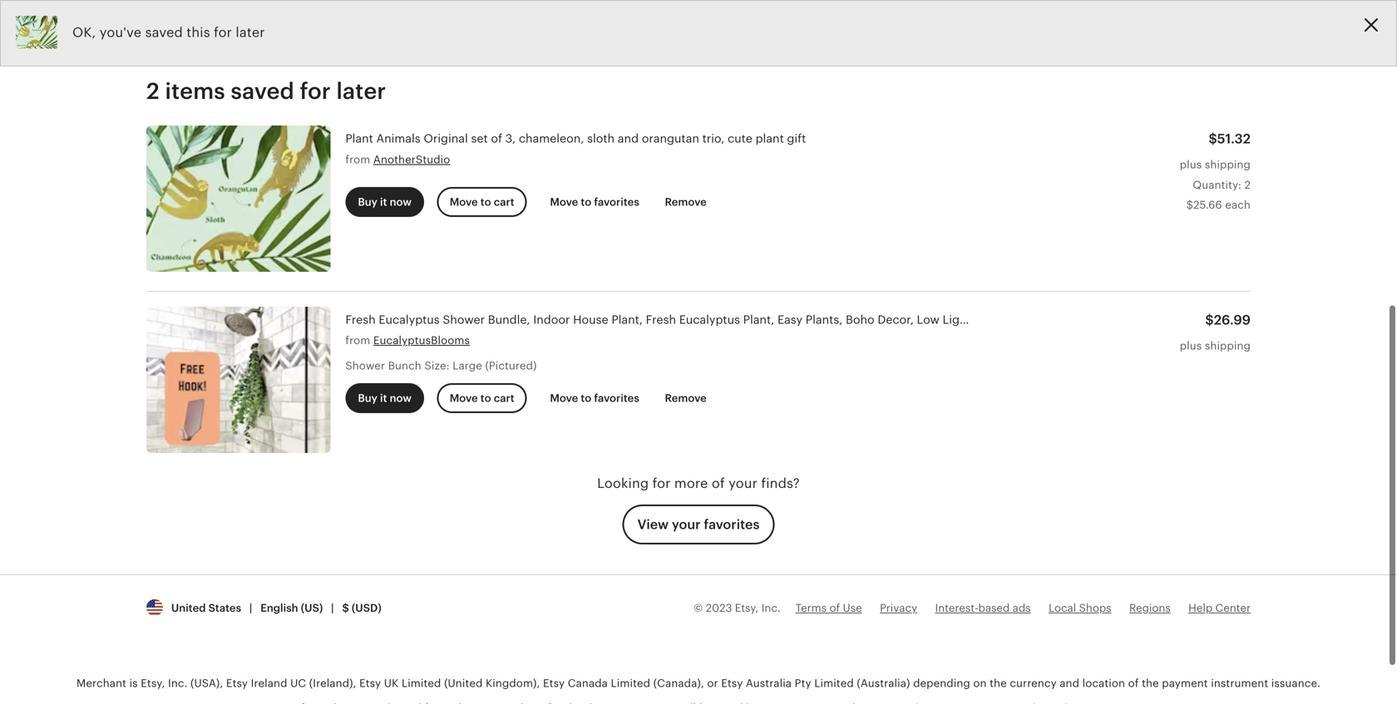 Task type: locate. For each thing, give the bounding box(es) containing it.
plant, right house
[[612, 313, 643, 327]]

remove for $ 51.32
[[665, 196, 707, 208]]

it
[[380, 196, 387, 208], [380, 392, 387, 405]]

1 | from the left
[[250, 602, 252, 615]]

2 limited from the left
[[611, 678, 651, 690]]

1 buy it now from the top
[[358, 196, 412, 208]]

move to favorites
[[550, 196, 640, 208], [550, 392, 640, 405]]

0 vertical spatial move to cart
[[450, 196, 515, 208]]

kingdom),
[[486, 678, 540, 690]]

1 remove button from the top
[[653, 187, 719, 217]]

1 horizontal spatial 2
[[1245, 179, 1251, 191]]

remove button for $ 51.32
[[653, 187, 719, 217]]

1 vertical spatial buy
[[358, 392, 378, 405]]

1 vertical spatial and
[[1060, 678, 1080, 690]]

1 vertical spatial remove button
[[653, 384, 719, 414]]

cart
[[196, 20, 217, 33], [494, 196, 515, 208], [494, 392, 515, 405]]

limited right uk
[[402, 678, 441, 690]]

and left location
[[1060, 678, 1080, 690]]

move down large
[[450, 392, 478, 405]]

issuance.
[[1272, 678, 1321, 690]]

it for $ 26.99
[[380, 392, 387, 405]]

1 vertical spatial for
[[300, 78, 331, 104]]

1 vertical spatial move to cart
[[450, 392, 515, 405]]

2 up each
[[1245, 179, 1251, 191]]

1 vertical spatial shipping
[[1205, 340, 1251, 352]]

buy down anotherstudio link
[[358, 196, 378, 208]]

use
[[843, 602, 862, 615]]

0 vertical spatial your
[[729, 476, 758, 491]]

2 move to favorites from the top
[[550, 392, 640, 405]]

0 vertical spatial remove
[[665, 196, 707, 208]]

2
[[146, 78, 160, 104], [1245, 179, 1251, 191]]

2 horizontal spatial limited
[[815, 678, 854, 690]]

1 shipping from the top
[[1205, 159, 1251, 171]]

0 horizontal spatial eucalyptus
[[379, 313, 440, 327]]

saved right the 'items'
[[231, 78, 294, 104]]

buy it now button for $ 26.99
[[346, 384, 424, 414]]

later right this
[[236, 25, 265, 40]]

add to cart link
[[146, 0, 355, 42]]

0 horizontal spatial 2
[[146, 78, 160, 104]]

shower
[[443, 313, 485, 327], [346, 360, 385, 372]]

1 buy from the top
[[358, 196, 378, 208]]

0 vertical spatial shower
[[443, 313, 485, 327]]

0 vertical spatial now
[[390, 196, 412, 208]]

2 shipping from the top
[[1205, 340, 1251, 352]]

0 horizontal spatial and
[[618, 132, 639, 145]]

0 horizontal spatial limited
[[402, 678, 441, 690]]

for
[[214, 25, 232, 40], [300, 78, 331, 104], [653, 476, 671, 491]]

interest-based ads
[[936, 602, 1031, 615]]

2 it from the top
[[380, 392, 387, 405]]

1 fresh from the left
[[346, 313, 376, 327]]

your left 'finds?'
[[729, 476, 758, 491]]

eucalyptus
[[379, 313, 440, 327], [679, 313, 740, 327], [1018, 313, 1079, 327]]

2 buy from the top
[[358, 392, 378, 405]]

of left 3,
[[491, 132, 502, 145]]

etsy left canada at the bottom left
[[543, 678, 565, 690]]

2 left the 'items'
[[146, 78, 160, 104]]

and right sloth
[[618, 132, 639, 145]]

buy it now button down bunch
[[346, 384, 424, 414]]

2 move to cart button from the top
[[437, 384, 527, 414]]

move to cart button
[[437, 187, 527, 217], [437, 384, 527, 414]]

now for $ 51.32
[[390, 196, 412, 208]]

1 vertical spatial saved
[[231, 78, 294, 104]]

cart down 3,
[[494, 196, 515, 208]]

0 horizontal spatial fresh
[[346, 313, 376, 327]]

0 horizontal spatial plants
[[974, 313, 1008, 327]]

etsy right (usa),
[[226, 678, 248, 690]]

etsy left uk
[[360, 678, 381, 690]]

now for $ 26.99
[[390, 392, 412, 405]]

26.99
[[1214, 313, 1251, 328]]

move to favorites button down house
[[538, 384, 652, 414]]

merchant
[[77, 678, 126, 690]]

1 move to favorites button from the top
[[538, 187, 652, 217]]

move to favorites down plant animals original set of 3, chameleon, sloth and orangutan trio, cute plant gift from anotherstudio
[[550, 196, 640, 208]]

limited right pty
[[815, 678, 854, 690]]

eucalyptus up from eucalyptusblooms
[[379, 313, 440, 327]]

favorites down house
[[594, 392, 640, 405]]

1 horizontal spatial eucalyptus
[[679, 313, 740, 327]]

shipping for plus shipping quantity: 2 $ 25.66 each
[[1205, 159, 1251, 171]]

move to favorites down house
[[550, 392, 640, 405]]

finds?
[[762, 476, 800, 491]]

cart down (pictured)
[[494, 392, 515, 405]]

move to cart
[[450, 196, 515, 208], [450, 392, 515, 405]]

easy
[[778, 313, 803, 327]]

1 buy it now button from the top
[[346, 187, 424, 217]]

0 vertical spatial buy
[[358, 196, 378, 208]]

0 horizontal spatial plant,
[[612, 313, 643, 327]]

1 it from the top
[[380, 196, 387, 208]]

to down plant animals original set of 3, chameleon, sloth and orangutan trio, cute plant gift from anotherstudio
[[581, 196, 592, 208]]

2 now from the top
[[390, 392, 412, 405]]

,
[[1011, 313, 1015, 327]]

2 move to cart from the top
[[450, 392, 515, 405]]

shipping
[[1205, 159, 1251, 171], [1205, 340, 1251, 352]]

1 vertical spatial move to cart button
[[437, 384, 527, 414]]

eucalyptusblooms link
[[373, 335, 470, 347]]

1 vertical spatial later
[[336, 78, 386, 104]]

from
[[346, 153, 371, 166], [346, 335, 371, 347]]

plus for plus shipping quantity: 2 $ 25.66 each
[[1180, 159, 1202, 171]]

1 plants from the left
[[974, 313, 1008, 327]]

0 vertical spatial buy it now
[[358, 196, 412, 208]]

is
[[129, 678, 138, 690]]

plus
[[1180, 159, 1202, 171], [1180, 340, 1202, 352]]

$
[[1209, 132, 1218, 147], [1187, 199, 1194, 211], [1206, 313, 1214, 328], [342, 602, 349, 615]]

1 horizontal spatial shower
[[443, 313, 485, 327]]

1 vertical spatial buy it now button
[[346, 384, 424, 414]]

favorites down looking for more of your finds?
[[704, 518, 760, 533]]

1 vertical spatial inc.
[[168, 678, 188, 690]]

0 vertical spatial move to favorites button
[[538, 187, 652, 217]]

location
[[1083, 678, 1126, 690]]

buy it now down bunch
[[358, 392, 412, 405]]

move
[[450, 196, 478, 208], [550, 196, 578, 208], [450, 392, 478, 405], [550, 392, 578, 405]]

saved
[[145, 25, 183, 40], [231, 78, 294, 104]]

each
[[1226, 199, 1251, 211]]

us image
[[146, 600, 163, 617]]

remove button
[[653, 187, 719, 217], [653, 384, 719, 414]]

limited right canada at the bottom left
[[611, 678, 651, 690]]

fresh up from eucalyptusblooms
[[346, 313, 376, 327]]

plants
[[974, 313, 1008, 327], [1082, 313, 1115, 327]]

1 plus from the top
[[1180, 159, 1202, 171]]

the right on
[[990, 678, 1007, 690]]

1 move to cart button from the top
[[437, 187, 527, 217]]

buy it now button
[[346, 187, 424, 217], [346, 384, 424, 414]]

0 vertical spatial and
[[618, 132, 639, 145]]

$ down "quantity:"
[[1187, 199, 1194, 211]]

2 horizontal spatial for
[[653, 476, 671, 491]]

0 vertical spatial saved
[[145, 25, 183, 40]]

0 vertical spatial move to cart button
[[437, 187, 527, 217]]

shipping up "quantity:"
[[1205, 159, 1251, 171]]

favorites down sloth
[[594, 196, 640, 208]]

| right the states
[[250, 602, 252, 615]]

ireland
[[251, 678, 287, 690]]

your right view on the left bottom of page
[[672, 518, 701, 533]]

1 vertical spatial cart
[[494, 196, 515, 208]]

0 vertical spatial it
[[380, 196, 387, 208]]

2 items saved for later
[[146, 78, 386, 104]]

move to cart down set
[[450, 196, 515, 208]]

remove for $ 26.99
[[665, 392, 707, 405]]

0 vertical spatial from
[[346, 153, 371, 166]]

shops
[[1080, 602, 1112, 615]]

0 horizontal spatial etsy,
[[141, 678, 165, 690]]

1 vertical spatial remove
[[665, 392, 707, 405]]

fresh right house
[[646, 313, 676, 327]]

from left eucalyptusblooms
[[346, 335, 371, 347]]

0 vertical spatial cart
[[196, 20, 217, 33]]

now down bunch
[[390, 392, 412, 405]]

later up plant
[[336, 78, 386, 104]]

1 horizontal spatial plants
[[1082, 313, 1115, 327]]

2 vertical spatial favorites
[[704, 518, 760, 533]]

inc. left (usa),
[[168, 678, 188, 690]]

favorites
[[594, 196, 640, 208], [594, 392, 640, 405], [704, 518, 760, 533]]

plus shipping quantity: 2 $ 25.66 each
[[1180, 159, 1251, 211]]

your
[[729, 476, 758, 491], [672, 518, 701, 533]]

1 move to favorites from the top
[[550, 196, 640, 208]]

and
[[618, 132, 639, 145], [1060, 678, 1080, 690]]

$ up plus shipping quantity: 2 $ 25.66 each
[[1209, 132, 1218, 147]]

0 vertical spatial etsy,
[[735, 602, 759, 615]]

shower left bundle,
[[443, 313, 485, 327]]

0 horizontal spatial shower
[[346, 360, 385, 372]]

2 move to favorites button from the top
[[538, 384, 652, 414]]

buy it now
[[358, 196, 412, 208], [358, 392, 412, 405]]

move to cart button down set
[[437, 187, 527, 217]]

now down anotherstudio link
[[390, 196, 412, 208]]

0 horizontal spatial saved
[[145, 25, 183, 40]]

terms of use
[[796, 602, 862, 615]]

0 vertical spatial inc.
[[762, 602, 781, 615]]

1 vertical spatial move to favorites button
[[538, 384, 652, 414]]

currency
[[1010, 678, 1057, 690]]

1 vertical spatial etsy,
[[141, 678, 165, 690]]

0 horizontal spatial the
[[990, 678, 1007, 690]]

1 now from the top
[[390, 196, 412, 208]]

1 horizontal spatial the
[[1142, 678, 1160, 690]]

1 horizontal spatial etsy,
[[735, 602, 759, 615]]

from down plant
[[346, 153, 371, 166]]

buy for $ 51.32
[[358, 196, 378, 208]]

1 from from the top
[[346, 153, 371, 166]]

buy down from eucalyptusblooms
[[358, 392, 378, 405]]

1 eucalyptus from the left
[[379, 313, 440, 327]]

help center
[[1189, 602, 1251, 615]]

eucalyptus right ,
[[1018, 313, 1079, 327]]

the left payment
[[1142, 678, 1160, 690]]

0 vertical spatial later
[[236, 25, 265, 40]]

cart inside button
[[196, 20, 217, 33]]

move to favorites button for $ 26.99
[[538, 384, 652, 414]]

0 vertical spatial remove button
[[653, 187, 719, 217]]

1 etsy from the left
[[226, 678, 248, 690]]

0 horizontal spatial |
[[250, 602, 252, 615]]

low
[[917, 313, 940, 327]]

from eucalyptusblooms
[[346, 335, 470, 347]]

2 vertical spatial for
[[653, 476, 671, 491]]

limited
[[402, 678, 441, 690], [611, 678, 651, 690], [815, 678, 854, 690]]

buy it now button down anotherstudio link
[[346, 187, 424, 217]]

fresh
[[346, 313, 376, 327], [646, 313, 676, 327]]

united states   |   english (us)   |   $ (usd)
[[166, 602, 382, 615]]

it down anotherstudio link
[[380, 196, 387, 208]]

0 horizontal spatial for
[[214, 25, 232, 40]]

1 horizontal spatial for
[[300, 78, 331, 104]]

2 remove from the top
[[665, 392, 707, 405]]

fresh eucalyptus shower bundle, indoor house plant, fresh eucalyptus plant, easy plants, boho decor, low light plants , eucalyptus plants
[[346, 313, 1115, 327]]

2 inside plus shipping quantity: 2 $ 25.66 each
[[1245, 179, 1251, 191]]

trio,
[[703, 132, 725, 145]]

ads
[[1013, 602, 1031, 615]]

1 vertical spatial plus
[[1180, 340, 1202, 352]]

shower left bunch
[[346, 360, 385, 372]]

0 vertical spatial move to favorites
[[550, 196, 640, 208]]

plants,
[[806, 313, 843, 327]]

3 limited from the left
[[815, 678, 854, 690]]

2 plus from the top
[[1180, 340, 1202, 352]]

1 remove from the top
[[665, 196, 707, 208]]

move to cart button down large
[[437, 384, 527, 414]]

shipping inside plus shipping quantity: 2 $ 25.66 each
[[1205, 159, 1251, 171]]

1 vertical spatial 2
[[1245, 179, 1251, 191]]

1 vertical spatial your
[[672, 518, 701, 533]]

etsy right or
[[722, 678, 743, 690]]

1 the from the left
[[990, 678, 1007, 690]]

instrument
[[1212, 678, 1269, 690]]

0 vertical spatial plus
[[1180, 159, 1202, 171]]

it down from eucalyptusblooms
[[380, 392, 387, 405]]

shower inside fresh eucalyptus shower bundle, indoor house plant, fresh eucalyptus plant, easy plants, boho decor, low light plants , eucalyptus plants link
[[443, 313, 485, 327]]

move down the indoor
[[550, 392, 578, 405]]

inc. for 2023
[[762, 602, 781, 615]]

2 remove button from the top
[[653, 384, 719, 414]]

on
[[974, 678, 987, 690]]

cart right add
[[196, 20, 217, 33]]

1 horizontal spatial fresh
[[646, 313, 676, 327]]

and inside plant animals original set of 3, chameleon, sloth and orangutan trio, cute plant gift from anotherstudio
[[618, 132, 639, 145]]

plant,
[[612, 313, 643, 327], [744, 313, 775, 327]]

1 horizontal spatial saved
[[231, 78, 294, 104]]

sloth
[[588, 132, 615, 145]]

1 vertical spatial now
[[390, 392, 412, 405]]

1 horizontal spatial and
[[1060, 678, 1080, 690]]

animals
[[376, 132, 421, 145]]

plus inside plus shipping quantity: 2 $ 25.66 each
[[1180, 159, 1202, 171]]

0 vertical spatial 2
[[146, 78, 160, 104]]

0 vertical spatial buy it now button
[[346, 187, 424, 217]]

move to favorites button down plant animals original set of 3, chameleon, sloth and orangutan trio, cute plant gift from anotherstudio
[[538, 187, 652, 217]]

etsy, right 'is'
[[141, 678, 165, 690]]

| right (us)
[[331, 602, 334, 615]]

1 vertical spatial move to favorites
[[550, 392, 640, 405]]

2 plants from the left
[[1082, 313, 1115, 327]]

plant, left easy
[[744, 313, 775, 327]]

move to cart down large
[[450, 392, 515, 405]]

add to cart
[[159, 20, 217, 33]]

0 vertical spatial shipping
[[1205, 159, 1251, 171]]

1 vertical spatial it
[[380, 392, 387, 405]]

1 vertical spatial favorites
[[594, 392, 640, 405]]

2 buy it now button from the top
[[346, 384, 424, 414]]

1 vertical spatial buy it now
[[358, 392, 412, 405]]

2 vertical spatial cart
[[494, 392, 515, 405]]

buy it now down anotherstudio link
[[358, 196, 412, 208]]

move to cart for $ 51.32
[[450, 196, 515, 208]]

move to favorites for $ 51.32
[[550, 196, 640, 208]]

2 horizontal spatial eucalyptus
[[1018, 313, 1079, 327]]

(ireland),
[[309, 678, 357, 690]]

1 plant, from the left
[[612, 313, 643, 327]]

1 horizontal spatial limited
[[611, 678, 651, 690]]

eucalyptus left easy
[[679, 313, 740, 327]]

2 buy it now from the top
[[358, 392, 412, 405]]

saved left this
[[145, 25, 183, 40]]

1 horizontal spatial plant,
[[744, 313, 775, 327]]

from inside plant animals original set of 3, chameleon, sloth and orangutan trio, cute plant gift from anotherstudio
[[346, 153, 371, 166]]

1 move to cart from the top
[[450, 196, 515, 208]]

shipping down $ 26.99
[[1205, 340, 1251, 352]]

inc. left terms
[[762, 602, 781, 615]]

$ left (usd)
[[342, 602, 349, 615]]

0 horizontal spatial inc.
[[168, 678, 188, 690]]

2 from from the top
[[346, 335, 371, 347]]

0 vertical spatial favorites
[[594, 196, 640, 208]]

pty
[[795, 678, 812, 690]]

listing image image
[[16, 16, 57, 49]]

2 etsy from the left
[[360, 678, 381, 690]]

etsy, right 2023 in the bottom right of the page
[[735, 602, 759, 615]]

1 horizontal spatial inc.
[[762, 602, 781, 615]]

1 vertical spatial from
[[346, 335, 371, 347]]

to down house
[[581, 392, 592, 405]]

1 horizontal spatial |
[[331, 602, 334, 615]]

0 horizontal spatial later
[[236, 25, 265, 40]]



Task type: vqa. For each thing, say whether or not it's contained in the screenshot.
Registry
no



Task type: describe. For each thing, give the bounding box(es) containing it.
2 plant, from the left
[[744, 313, 775, 327]]

0 horizontal spatial your
[[672, 518, 701, 533]]

favorites for $ 26.99
[[594, 392, 640, 405]]

move to cart button for $ 51.32
[[437, 187, 527, 217]]

of right "more"
[[712, 476, 725, 491]]

4 etsy from the left
[[722, 678, 743, 690]]

it for $ 51.32
[[380, 196, 387, 208]]

local
[[1049, 602, 1077, 615]]

anotherstudio
[[373, 153, 450, 166]]

regions button
[[1130, 601, 1171, 616]]

based
[[979, 602, 1010, 615]]

cute
[[728, 132, 753, 145]]

1 vertical spatial shower
[[346, 360, 385, 372]]

chameleon,
[[519, 132, 584, 145]]

uk
[[384, 678, 399, 690]]

saved for this
[[145, 25, 183, 40]]

saved for for
[[231, 78, 294, 104]]

© 2023 etsy, inc.
[[694, 602, 781, 615]]

interest-
[[936, 602, 979, 615]]

(us)
[[301, 602, 323, 615]]

(australia)
[[857, 678, 911, 690]]

this
[[187, 25, 210, 40]]

(usd)
[[352, 602, 382, 615]]

1 horizontal spatial later
[[336, 78, 386, 104]]

move to cart for $ 26.99
[[450, 392, 515, 405]]

2 fresh from the left
[[646, 313, 676, 327]]

merchant is etsy, inc. (usa), etsy ireland uc (ireland), etsy uk limited (united kingdom), etsy canada limited (canada), or etsy australia pty limited (australia) depending on the currency and location of the payment instrument issuance.
[[77, 678, 1321, 690]]

privacy link
[[880, 602, 918, 615]]

remove button for $ 26.99
[[653, 384, 719, 414]]

$ up "plus shipping"
[[1206, 313, 1214, 328]]

1 limited from the left
[[402, 678, 441, 690]]

boho
[[846, 313, 875, 327]]

move down set
[[450, 196, 478, 208]]

large
[[453, 360, 482, 372]]

bunch
[[388, 360, 422, 372]]

center
[[1216, 602, 1251, 615]]

(usa),
[[191, 678, 223, 690]]

shower bunch size: large (pictured)
[[346, 360, 537, 372]]

to right add
[[183, 20, 194, 33]]

3 eucalyptus from the left
[[1018, 313, 1079, 327]]

fresh eucalyptus shower bundle, indoor house plant, fresh eucalyptus plant, easy plants, boho decor, low light plants , eucalyptus plants link
[[346, 312, 1115, 328]]

3,
[[506, 132, 516, 145]]

regions
[[1130, 602, 1171, 615]]

bundle,
[[488, 313, 530, 327]]

local shops link
[[1049, 602, 1112, 615]]

of left use
[[830, 602, 840, 615]]

2 | from the left
[[331, 602, 334, 615]]

add to cart button
[[146, 12, 229, 42]]

0 vertical spatial for
[[214, 25, 232, 40]]

eucalyptusblooms
[[373, 335, 470, 347]]

$ 51.32
[[1209, 132, 1251, 147]]

move to cart button for $ 26.99
[[437, 384, 527, 414]]

move down plant animals original set of 3, chameleon, sloth and orangutan trio, cute plant gift from anotherstudio
[[550, 196, 578, 208]]

more
[[675, 476, 708, 491]]

to down set
[[481, 196, 491, 208]]

size:
[[425, 360, 450, 372]]

(pictured)
[[485, 360, 537, 372]]

payment
[[1163, 678, 1209, 690]]

etsy, for 2023
[[735, 602, 759, 615]]

favorites for $ 51.32
[[594, 196, 640, 208]]

etsy, for is
[[141, 678, 165, 690]]

cart for $ 51.32
[[494, 196, 515, 208]]

united
[[171, 602, 206, 615]]

canada
[[568, 678, 608, 690]]

plant animals original set of 3, chameleon, sloth and orangutan trio, cute plant gift link
[[346, 131, 975, 147]]

set
[[471, 132, 488, 145]]

items
[[165, 78, 225, 104]]

looking
[[597, 476, 649, 491]]

uc
[[290, 678, 306, 690]]

buy it now for $ 26.99
[[358, 392, 412, 405]]

(united
[[444, 678, 483, 690]]

light
[[943, 313, 971, 327]]

ok,
[[72, 25, 96, 40]]

looking for more of your finds?
[[597, 476, 800, 491]]

anotherstudio link
[[373, 153, 450, 166]]

plus shipping
[[1180, 340, 1251, 352]]

2 eucalyptus from the left
[[679, 313, 740, 327]]

local shops
[[1049, 602, 1112, 615]]

cart for $ 26.99
[[494, 392, 515, 405]]

move to favorites for $ 26.99
[[550, 392, 640, 405]]

$ 26.99
[[1206, 313, 1251, 328]]

$ inside plus shipping quantity: 2 $ 25.66 each
[[1187, 199, 1194, 211]]

shipping for plus shipping
[[1205, 340, 1251, 352]]

decor,
[[878, 313, 914, 327]]

gift
[[787, 132, 806, 145]]

buy for $ 26.99
[[358, 392, 378, 405]]

25.66
[[1194, 199, 1223, 211]]

depending
[[914, 678, 971, 690]]

2023
[[706, 602, 732, 615]]

original
[[424, 132, 468, 145]]

(canada),
[[654, 678, 705, 690]]

plus for plus shipping
[[1180, 340, 1202, 352]]

ok, you've saved this for later
[[72, 25, 265, 40]]

buy it now for $ 51.32
[[358, 196, 412, 208]]

privacy
[[880, 602, 918, 615]]

move to favorites button for $ 51.32
[[538, 187, 652, 217]]

house
[[573, 313, 609, 327]]

australia
[[746, 678, 792, 690]]

of inside plant animals original set of 3, chameleon, sloth and orangutan trio, cute plant gift from anotherstudio
[[491, 132, 502, 145]]

plant animals original set of 3, chameleon, sloth and orangutan trio, cute plant gift from anotherstudio
[[346, 132, 806, 166]]

orangutan
[[642, 132, 700, 145]]

inc. for is
[[168, 678, 188, 690]]

plant
[[346, 132, 373, 145]]

terms
[[796, 602, 827, 615]]

quantity:
[[1193, 179, 1242, 191]]

buy it now button for $ 51.32
[[346, 187, 424, 217]]

help center link
[[1189, 602, 1251, 615]]

or
[[708, 678, 719, 690]]

view your favorites link
[[623, 505, 775, 545]]

plant
[[756, 132, 784, 145]]

view
[[638, 518, 669, 533]]

2 the from the left
[[1142, 678, 1160, 690]]

to down large
[[481, 392, 491, 405]]

©
[[694, 602, 703, 615]]

you've
[[100, 25, 142, 40]]

add
[[159, 20, 180, 33]]

of right location
[[1129, 678, 1139, 690]]

1 horizontal spatial your
[[729, 476, 758, 491]]

51.32
[[1218, 132, 1251, 147]]

3 etsy from the left
[[543, 678, 565, 690]]

interest-based ads link
[[936, 602, 1031, 615]]



